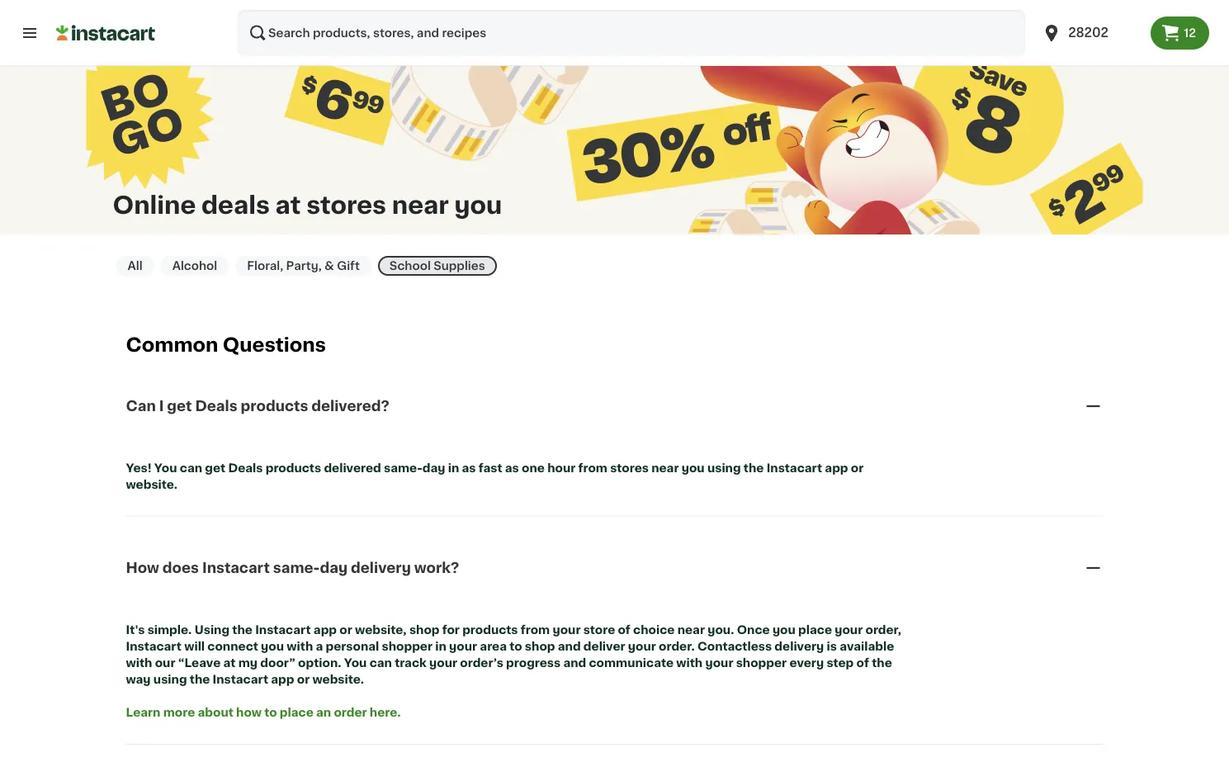 Task type: vqa. For each thing, say whether or not it's contained in the screenshot.
INSTACART LOGO
yes



Task type: describe. For each thing, give the bounding box(es) containing it.
the inside yes! you can get deals products delivered same-day in as fast as one hour from stores near you using the instacart app or website.
[[744, 462, 764, 474]]

0 vertical spatial stores
[[307, 193, 386, 217]]

1 horizontal spatial at
[[275, 193, 301, 217]]

deliver
[[584, 641, 626, 652]]

instacart inside yes! you can get deals products delivered same-day in as fast as one hour from stores near you using the instacart app or website.
[[767, 462, 822, 474]]

progress
[[506, 657, 561, 669]]

1 horizontal spatial app
[[314, 624, 337, 636]]

contactless
[[698, 641, 772, 652]]

order,
[[866, 624, 902, 636]]

can i get deals products delivered? button
[[126, 376, 1104, 436]]

how does instacart same-day delivery work? button
[[126, 539, 1104, 598]]

how
[[126, 561, 159, 575]]

for
[[442, 624, 460, 636]]

choice
[[633, 624, 675, 636]]

0 horizontal spatial to
[[264, 707, 277, 718]]

school supplies link
[[378, 256, 497, 276]]

website. inside it's simple. using the instacart app or website, shop for products from your store of choice near you. once you place your order, instacart will connect you with a personal shopper in your area to shop and deliver your order. contactless delivery is available with our "leave at my door" option. you can track your order's progress and communicate with your shopper every step of the way using the instacart app or website.
[[312, 674, 364, 685]]

way
[[126, 674, 151, 685]]

our
[[155, 657, 175, 669]]

online deals at stores near you main content
[[0, 0, 1229, 781]]

order's
[[460, 657, 504, 669]]

yes!
[[126, 462, 152, 474]]

day inside yes! you can get deals products delivered same-day in as fast as one hour from stores near you using the instacart app or website.
[[423, 462, 445, 474]]

common questions
[[126, 336, 326, 355]]

store
[[584, 624, 615, 636]]

you inside yes! you can get deals products delivered same-day in as fast as one hour from stores near you using the instacart app or website.
[[154, 462, 177, 474]]

1 horizontal spatial or
[[340, 624, 352, 636]]

"leave
[[178, 657, 221, 669]]

day inside dropdown button
[[320, 561, 348, 575]]

deals
[[201, 193, 270, 217]]

website,
[[355, 624, 407, 636]]

hour
[[548, 462, 576, 474]]

0 vertical spatial shop
[[409, 624, 440, 636]]

1 vertical spatial and
[[563, 657, 586, 669]]

once
[[737, 624, 770, 636]]

option.
[[298, 657, 341, 669]]

28202
[[1069, 27, 1109, 39]]

floral, party, & gift link
[[236, 256, 371, 276]]

all link
[[116, 256, 154, 276]]

1 vertical spatial place
[[280, 707, 314, 718]]

school
[[390, 260, 431, 272]]

order.
[[659, 641, 695, 652]]

your up communicate
[[628, 641, 656, 652]]

you inside yes! you can get deals products delivered same-day in as fast as one hour from stores near you using the instacart app or website.
[[682, 462, 705, 474]]

supplies
[[434, 260, 485, 272]]

1 as from the left
[[462, 462, 476, 474]]

products inside dropdown button
[[241, 399, 308, 413]]

how does instacart same-day delivery work?
[[126, 561, 459, 575]]

does
[[163, 561, 199, 575]]

personal
[[326, 641, 379, 652]]

gift
[[337, 260, 360, 272]]

it's simple. using the instacart app or website, shop for products from your store of choice near you. once you place your order, instacart will connect you with a personal shopper in your area to shop and deliver your order. contactless delivery is available with our "leave at my door" option. you can track your order's progress and communicate with your shopper every step of the way using the instacart app or website.
[[126, 624, 904, 685]]

2 horizontal spatial with
[[676, 657, 703, 669]]

available
[[840, 641, 894, 652]]

here.
[[370, 707, 401, 718]]

0 vertical spatial of
[[618, 624, 631, 636]]

can inside yes! you can get deals products delivered same-day in as fast as one hour from stores near you using the instacart app or website.
[[180, 462, 202, 474]]

place inside it's simple. using the instacart app or website, shop for products from your store of choice near you. once you place your order, instacart will connect you with a personal shopper in your area to shop and deliver your order. contactless delivery is available with our "leave at my door" option. you can track your order's progress and communicate with your shopper every step of the way using the instacart app or website.
[[799, 624, 832, 636]]

0 vertical spatial and
[[558, 641, 581, 652]]

in inside yes! you can get deals products delivered same-day in as fast as one hour from stores near you using the instacart app or website.
[[448, 462, 459, 474]]

1 horizontal spatial of
[[857, 657, 869, 669]]

alcohol link
[[161, 256, 229, 276]]

i
[[159, 399, 164, 413]]

your down for
[[449, 641, 477, 652]]

more
[[163, 707, 195, 718]]

get inside dropdown button
[[167, 399, 192, 413]]

Search field
[[238, 10, 1026, 56]]

you inside it's simple. using the instacart app or website, shop for products from your store of choice near you. once you place your order, instacart will connect you with a personal shopper in your area to shop and deliver your order. contactless delivery is available with our "leave at my door" option. you can track your order's progress and communicate with your shopper every step of the way using the instacart app or website.
[[344, 657, 367, 669]]

1 horizontal spatial with
[[287, 641, 313, 652]]

get inside yes! you can get deals products delivered same-day in as fast as one hour from stores near you using the instacart app or website.
[[205, 462, 226, 474]]

using
[[195, 624, 230, 636]]

fast
[[479, 462, 502, 474]]



Task type: locate. For each thing, give the bounding box(es) containing it.
alcohol
[[172, 260, 217, 272]]

shop left for
[[409, 624, 440, 636]]

1 horizontal spatial day
[[423, 462, 445, 474]]

or inside yes! you can get deals products delivered same-day in as fast as one hour from stores near you using the instacart app or website.
[[851, 462, 864, 474]]

from up progress
[[521, 624, 550, 636]]

from inside yes! you can get deals products delivered same-day in as fast as one hour from stores near you using the instacart app or website.
[[578, 462, 608, 474]]

1 horizontal spatial can
[[370, 657, 392, 669]]

shopper up track
[[382, 641, 433, 652]]

online
[[113, 193, 196, 217]]

shop
[[409, 624, 440, 636], [525, 641, 555, 652]]

website.
[[126, 479, 178, 490], [312, 674, 364, 685]]

to right area
[[510, 641, 522, 652]]

2 vertical spatial app
[[271, 674, 294, 685]]

can left track
[[370, 657, 392, 669]]

0 horizontal spatial place
[[280, 707, 314, 718]]

1 vertical spatial website.
[[312, 674, 364, 685]]

shopper down contactless
[[736, 657, 787, 669]]

deals
[[195, 399, 237, 413], [228, 462, 263, 474]]

learn more about how to place an order here.
[[126, 707, 401, 718]]

1 vertical spatial or
[[340, 624, 352, 636]]

with up the way
[[126, 657, 152, 669]]

as left "one" at left
[[505, 462, 519, 474]]

in inside it's simple. using the instacart app or website, shop for products from your store of choice near you. once you place your order, instacart will connect you with a personal shopper in your area to shop and deliver your order. contactless delivery is available with our "leave at my door" option. you can track your order's progress and communicate with your shopper every step of the way using the instacart app or website.
[[435, 641, 447, 652]]

near down the can i get deals products delivered? dropdown button
[[652, 462, 679, 474]]

1 vertical spatial shop
[[525, 641, 555, 652]]

is
[[827, 641, 837, 652]]

every
[[790, 657, 824, 669]]

delivery left work? in the left of the page
[[351, 561, 411, 575]]

deals down can i get deals products delivered? at left
[[228, 462, 263, 474]]

in left fast
[[448, 462, 459, 474]]

you right "yes!"
[[154, 462, 177, 474]]

0 horizontal spatial website.
[[126, 479, 178, 490]]

deals inside dropdown button
[[195, 399, 237, 413]]

1 vertical spatial in
[[435, 641, 447, 652]]

of down available
[[857, 657, 869, 669]]

None search field
[[238, 10, 1026, 56]]

0 horizontal spatial at
[[223, 657, 236, 669]]

products down questions
[[241, 399, 308, 413]]

yes! you can get deals products delivered same-day in as fast as one hour from stores near you using the instacart app or website.
[[126, 462, 867, 490]]

1 vertical spatial from
[[521, 624, 550, 636]]

1 horizontal spatial stores
[[610, 462, 649, 474]]

0 horizontal spatial you
[[154, 462, 177, 474]]

connect
[[208, 641, 258, 652]]

learn more about how to place an order here. link
[[126, 707, 401, 718]]

1 vertical spatial you
[[344, 657, 367, 669]]

with
[[287, 641, 313, 652], [126, 657, 152, 669], [676, 657, 703, 669]]

you
[[154, 462, 177, 474], [344, 657, 367, 669]]

your up the "is" at the right bottom
[[835, 624, 863, 636]]

1 vertical spatial get
[[205, 462, 226, 474]]

can
[[180, 462, 202, 474], [370, 657, 392, 669]]

your right track
[[429, 657, 457, 669]]

near up school
[[392, 193, 449, 217]]

1 horizontal spatial shop
[[525, 641, 555, 652]]

using inside yes! you can get deals products delivered same-day in as fast as one hour from stores near you using the instacart app or website.
[[708, 462, 741, 474]]

2 horizontal spatial or
[[851, 462, 864, 474]]

0 vertical spatial can
[[180, 462, 202, 474]]

in
[[448, 462, 459, 474], [435, 641, 447, 652]]

0 horizontal spatial same-
[[273, 561, 320, 575]]

deals inside yes! you can get deals products delivered same-day in as fast as one hour from stores near you using the instacart app or website.
[[228, 462, 263, 474]]

0 horizontal spatial shopper
[[382, 641, 433, 652]]

0 vertical spatial day
[[423, 462, 445, 474]]

order
[[334, 707, 367, 718]]

track
[[395, 657, 427, 669]]

0 vertical spatial you
[[154, 462, 177, 474]]

an
[[316, 707, 331, 718]]

my
[[238, 657, 258, 669]]

1 horizontal spatial you
[[344, 657, 367, 669]]

step
[[827, 657, 854, 669]]

28202 button
[[1032, 10, 1151, 56]]

to right how
[[264, 707, 277, 718]]

can i get deals products delivered?
[[126, 399, 390, 413]]

school supplies
[[390, 260, 485, 272]]

0 horizontal spatial of
[[618, 624, 631, 636]]

how
[[236, 707, 262, 718]]

at
[[275, 193, 301, 217], [223, 657, 236, 669]]

one
[[522, 462, 545, 474]]

1 vertical spatial app
[[314, 624, 337, 636]]

using inside it's simple. using the instacart app or website, shop for products from your store of choice near you. once you place your order, instacart will connect you with a personal shopper in your area to shop and deliver your order. contactless delivery is available with our "leave at my door" option. you can track your order's progress and communicate with your shopper every step of the way using the instacart app or website.
[[153, 674, 187, 685]]

same- inside yes! you can get deals products delivered same-day in as fast as one hour from stores near you using the instacart app or website.
[[384, 462, 423, 474]]

1 horizontal spatial same-
[[384, 462, 423, 474]]

delivered?
[[312, 399, 390, 413]]

1 horizontal spatial as
[[505, 462, 519, 474]]

party,
[[286, 260, 322, 272]]

2 vertical spatial or
[[297, 674, 310, 685]]

0 horizontal spatial delivery
[[351, 561, 411, 575]]

online deals at stores near you
[[113, 193, 502, 217]]

1 vertical spatial at
[[223, 657, 236, 669]]

0 vertical spatial using
[[708, 462, 741, 474]]

0 vertical spatial near
[[392, 193, 449, 217]]

1 horizontal spatial in
[[448, 462, 459, 474]]

products left delivered
[[266, 462, 321, 474]]

1 horizontal spatial to
[[510, 641, 522, 652]]

1 horizontal spatial from
[[578, 462, 608, 474]]

work?
[[414, 561, 459, 575]]

0 horizontal spatial as
[[462, 462, 476, 474]]

get right i
[[167, 399, 192, 413]]

you.
[[708, 624, 734, 636]]

and left the deliver
[[558, 641, 581, 652]]

from right hour
[[578, 462, 608, 474]]

1 vertical spatial shopper
[[736, 657, 787, 669]]

delivery inside it's simple. using the instacart app or website, shop for products from your store of choice near you. once you place your order, instacart will connect you with a personal shopper in your area to shop and deliver your order. contactless delivery is available with our "leave at my door" option. you can track your order's progress and communicate with your shopper every step of the way using the instacart app or website.
[[775, 641, 824, 652]]

12 button
[[1151, 17, 1210, 50]]

simple.
[[148, 624, 192, 636]]

0 vertical spatial place
[[799, 624, 832, 636]]

area
[[480, 641, 507, 652]]

instacart inside dropdown button
[[202, 561, 270, 575]]

floral, party, & gift
[[247, 260, 360, 272]]

a
[[316, 641, 323, 652]]

get down can i get deals products delivered? at left
[[205, 462, 226, 474]]

to
[[510, 641, 522, 652], [264, 707, 277, 718]]

to inside it's simple. using the instacart app or website, shop for products from your store of choice near you. once you place your order, instacart will connect you with a personal shopper in your area to shop and deliver your order. contactless delivery is available with our "leave at my door" option. you can track your order's progress and communicate with your shopper every step of the way using the instacart app or website.
[[510, 641, 522, 652]]

0 horizontal spatial shop
[[409, 624, 440, 636]]

shop up progress
[[525, 641, 555, 652]]

stores
[[307, 193, 386, 217], [610, 462, 649, 474]]

place
[[799, 624, 832, 636], [280, 707, 314, 718]]

and
[[558, 641, 581, 652], [563, 657, 586, 669]]

day left fast
[[423, 462, 445, 474]]

1 vertical spatial can
[[370, 657, 392, 669]]

1 vertical spatial delivery
[[775, 641, 824, 652]]

instacart logo image
[[56, 23, 155, 43]]

1 vertical spatial using
[[153, 674, 187, 685]]

as left fast
[[462, 462, 476, 474]]

floral,
[[247, 260, 283, 272]]

0 horizontal spatial using
[[153, 674, 187, 685]]

products inside yes! you can get deals products delivered same-day in as fast as one hour from stores near you using the instacart app or website.
[[266, 462, 321, 474]]

1 vertical spatial products
[[266, 462, 321, 474]]

0 horizontal spatial from
[[521, 624, 550, 636]]

1 horizontal spatial shopper
[[736, 657, 787, 669]]

1 vertical spatial deals
[[228, 462, 263, 474]]

place up the "is" at the right bottom
[[799, 624, 832, 636]]

0 vertical spatial products
[[241, 399, 308, 413]]

0 horizontal spatial or
[[297, 674, 310, 685]]

learn
[[126, 707, 161, 718]]

app inside yes! you can get deals products delivered same-day in as fast as one hour from stores near you using the instacart app or website.
[[825, 462, 848, 474]]

28202 button
[[1042, 10, 1141, 56]]

place left an
[[280, 707, 314, 718]]

0 vertical spatial app
[[825, 462, 848, 474]]

stores up gift on the top left of page
[[307, 193, 386, 217]]

from inside it's simple. using the instacart app or website, shop for products from your store of choice near you. once you place your order, instacart will connect you with a personal shopper in your area to shop and deliver your order. contactless delivery is available with our "leave at my door" option. you can track your order's progress and communicate with your shopper every step of the way using the instacart app or website.
[[521, 624, 550, 636]]

it's
[[126, 624, 145, 636]]

2 horizontal spatial app
[[825, 462, 848, 474]]

delivery
[[351, 561, 411, 575], [775, 641, 824, 652]]

0 vertical spatial from
[[578, 462, 608, 474]]

1 vertical spatial day
[[320, 561, 348, 575]]

using
[[708, 462, 741, 474], [153, 674, 187, 685]]

all
[[128, 260, 143, 272]]

day up a
[[320, 561, 348, 575]]

0 vertical spatial in
[[448, 462, 459, 474]]

with down order. in the right bottom of the page
[[676, 657, 703, 669]]

near
[[392, 193, 449, 217], [652, 462, 679, 474], [678, 624, 705, 636]]

0 vertical spatial shopper
[[382, 641, 433, 652]]

0 vertical spatial delivery
[[351, 561, 411, 575]]

delivery up every
[[775, 641, 824, 652]]

0 horizontal spatial can
[[180, 462, 202, 474]]

0 horizontal spatial in
[[435, 641, 447, 652]]

will
[[184, 641, 205, 652]]

0 horizontal spatial day
[[320, 561, 348, 575]]

stores inside yes! you can get deals products delivered same-day in as fast as one hour from stores near you using the instacart app or website.
[[610, 462, 649, 474]]

in down for
[[435, 641, 447, 652]]

same- up a
[[273, 561, 320, 575]]

1 horizontal spatial using
[[708, 462, 741, 474]]

1 vertical spatial to
[[264, 707, 277, 718]]

about
[[198, 707, 233, 718]]

12
[[1184, 27, 1196, 39]]

at down the connect
[[223, 657, 236, 669]]

2 as from the left
[[505, 462, 519, 474]]

&
[[325, 260, 334, 272]]

delivered
[[324, 462, 381, 474]]

0 horizontal spatial get
[[167, 399, 192, 413]]

products
[[241, 399, 308, 413], [266, 462, 321, 474], [463, 624, 518, 636]]

instacart
[[767, 462, 822, 474], [202, 561, 270, 575], [255, 624, 311, 636], [126, 641, 182, 652], [213, 674, 268, 685]]

1 horizontal spatial website.
[[312, 674, 364, 685]]

stores down the can i get deals products delivered? dropdown button
[[610, 462, 649, 474]]

questions
[[223, 336, 326, 355]]

0 vertical spatial at
[[275, 193, 301, 217]]

near inside yes! you can get deals products delivered same-day in as fast as one hour from stores near you using the instacart app or website.
[[652, 462, 679, 474]]

and down the deliver
[[563, 657, 586, 669]]

can inside it's simple. using the instacart app or website, shop for products from your store of choice near you. once you place your order, instacart will connect you with a personal shopper in your area to shop and deliver your order. contactless delivery is available with our "leave at my door" option. you can track your order's progress and communicate with your shopper every step of the way using the instacart app or website.
[[370, 657, 392, 669]]

near up order. in the right bottom of the page
[[678, 624, 705, 636]]

0 vertical spatial get
[[167, 399, 192, 413]]

0 horizontal spatial stores
[[307, 193, 386, 217]]

products inside it's simple. using the instacart app or website, shop for products from your store of choice near you. once you place your order, instacart will connect you with a personal shopper in your area to shop and deliver your order. contactless delivery is available with our "leave at my door" option. you can track your order's progress and communicate with your shopper every step of the way using the instacart app or website.
[[463, 624, 518, 636]]

your left the store
[[553, 624, 581, 636]]

door"
[[260, 657, 295, 669]]

1 vertical spatial of
[[857, 657, 869, 669]]

0 vertical spatial to
[[510, 641, 522, 652]]

at right deals
[[275, 193, 301, 217]]

of right the store
[[618, 624, 631, 636]]

website. inside yes! you can get deals products delivered same-day in as fast as one hour from stores near you using the instacart app or website.
[[126, 479, 178, 490]]

2 vertical spatial products
[[463, 624, 518, 636]]

products up area
[[463, 624, 518, 636]]

0 vertical spatial deals
[[195, 399, 237, 413]]

same- inside dropdown button
[[273, 561, 320, 575]]

2 vertical spatial near
[[678, 624, 705, 636]]

get
[[167, 399, 192, 413], [205, 462, 226, 474]]

1 vertical spatial stores
[[610, 462, 649, 474]]

common
[[126, 336, 218, 355]]

0 vertical spatial same-
[[384, 462, 423, 474]]

at inside it's simple. using the instacart app or website, shop for products from your store of choice near you. once you place your order, instacart will connect you with a personal shopper in your area to shop and deliver your order. contactless delivery is available with our "leave at my door" option. you can track your order's progress and communicate with your shopper every step of the way using the instacart app or website.
[[223, 657, 236, 669]]

0 vertical spatial or
[[851, 462, 864, 474]]

deals right i
[[195, 399, 237, 413]]

same- right delivered
[[384, 462, 423, 474]]

near inside it's simple. using the instacart app or website, shop for products from your store of choice near you. once you place your order, instacart will connect you with a personal shopper in your area to shop and deliver your order. contactless delivery is available with our "leave at my door" option. you can track your order's progress and communicate with your shopper every step of the way using the instacart app or website.
[[678, 624, 705, 636]]

1 vertical spatial near
[[652, 462, 679, 474]]

you down personal
[[344, 657, 367, 669]]

website. down "yes!"
[[126, 479, 178, 490]]

1 horizontal spatial get
[[205, 462, 226, 474]]

1 horizontal spatial delivery
[[775, 641, 824, 652]]

communicate
[[589, 657, 674, 669]]

app
[[825, 462, 848, 474], [314, 624, 337, 636], [271, 674, 294, 685]]

with left a
[[287, 641, 313, 652]]

the
[[744, 462, 764, 474], [232, 624, 253, 636], [872, 657, 892, 669], [190, 674, 210, 685]]

1 vertical spatial same-
[[273, 561, 320, 575]]

you
[[455, 193, 502, 217], [682, 462, 705, 474], [773, 624, 796, 636], [261, 641, 284, 652]]

website. down option.
[[312, 674, 364, 685]]

1 horizontal spatial place
[[799, 624, 832, 636]]

can
[[126, 399, 156, 413]]

delivery inside dropdown button
[[351, 561, 411, 575]]

0 horizontal spatial app
[[271, 674, 294, 685]]

same-
[[384, 462, 423, 474], [273, 561, 320, 575]]

from
[[578, 462, 608, 474], [521, 624, 550, 636]]

0 horizontal spatial with
[[126, 657, 152, 669]]

can right "yes!"
[[180, 462, 202, 474]]

your
[[553, 624, 581, 636], [835, 624, 863, 636], [449, 641, 477, 652], [628, 641, 656, 652], [429, 657, 457, 669], [706, 657, 734, 669]]

your down contactless
[[706, 657, 734, 669]]

0 vertical spatial website.
[[126, 479, 178, 490]]



